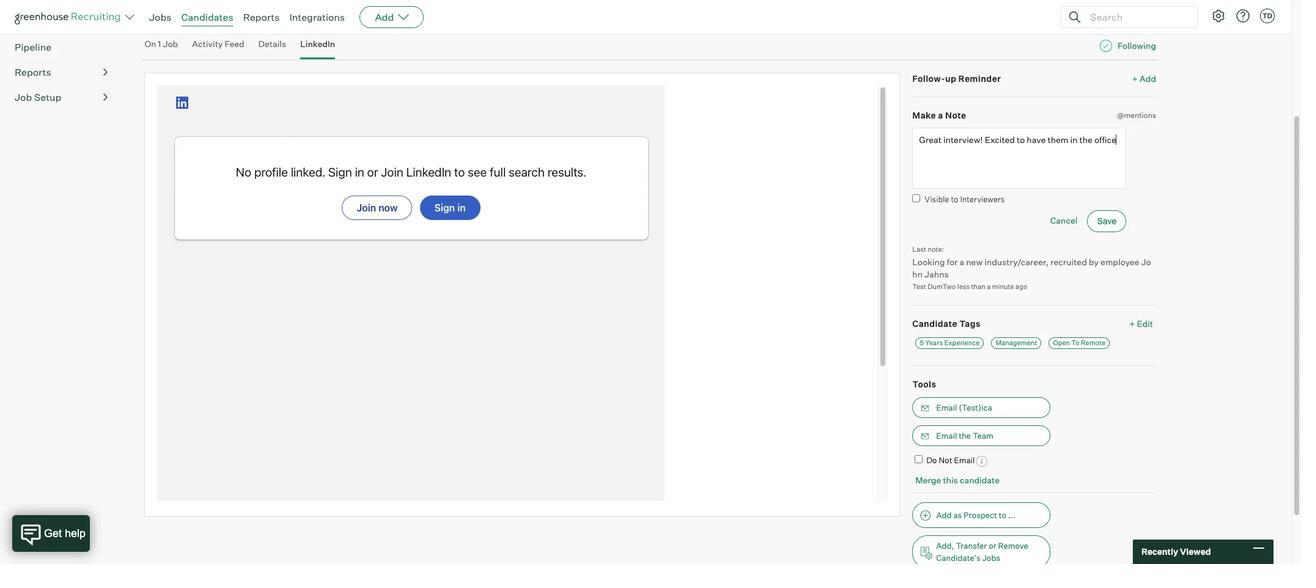 Task type: locate. For each thing, give the bounding box(es) containing it.
add button
[[360, 6, 424, 28]]

0 vertical spatial reports link
[[243, 11, 280, 23]]

1 horizontal spatial candidates
[[181, 11, 233, 23]]

email
[[937, 403, 957, 413], [937, 431, 957, 441], [954, 456, 975, 465]]

1 horizontal spatial job
[[163, 39, 178, 49]]

merge
[[916, 475, 941, 485]]

1 horizontal spatial jobs
[[982, 554, 1001, 563]]

+ edit
[[1130, 319, 1153, 329]]

1 vertical spatial email
[[937, 431, 957, 441]]

@mentions
[[1118, 111, 1156, 120]]

email (test)ica button
[[913, 398, 1051, 418]]

following
[[1118, 40, 1156, 51]]

merge this candidate
[[916, 475, 1000, 485]]

1 horizontal spatial reports
[[243, 11, 280, 23]]

up
[[945, 73, 957, 84]]

experience
[[945, 339, 980, 347]]

recently
[[1142, 547, 1179, 557]]

remote
[[1081, 339, 1106, 347]]

details link
[[258, 39, 286, 56]]

0 horizontal spatial candidates link
[[15, 15, 108, 29]]

1 horizontal spatial to
[[999, 511, 1007, 521]]

make a note
[[913, 110, 967, 121]]

visible
[[925, 194, 950, 204]]

1 vertical spatial job
[[15, 91, 32, 103]]

or
[[989, 541, 997, 551]]

activity feed link
[[192, 39, 244, 56]]

by
[[1089, 257, 1099, 267]]

reports up the 'details'
[[243, 11, 280, 23]]

jobs down the or at the right
[[982, 554, 1001, 563]]

email right not
[[954, 456, 975, 465]]

save button
[[1088, 210, 1127, 232]]

+ left the edit
[[1130, 319, 1135, 329]]

open to remote
[[1053, 339, 1106, 347]]

add
[[375, 11, 394, 23], [145, 13, 161, 23], [1140, 73, 1156, 84], [937, 511, 952, 521]]

+ down following link
[[1132, 73, 1138, 84]]

0 horizontal spatial reports
[[15, 66, 51, 78]]

reports down pipeline
[[15, 66, 51, 78]]

open
[[1053, 339, 1070, 347]]

1 vertical spatial jobs
[[982, 554, 1001, 563]]

candidates up activity
[[181, 11, 233, 23]]

1 vertical spatial to
[[999, 511, 1007, 521]]

to
[[951, 194, 959, 204], [999, 511, 1007, 521]]

+ inside + add link
[[1132, 73, 1138, 84]]

candidates link
[[181, 11, 233, 23], [15, 15, 108, 29]]

job left setup
[[15, 91, 32, 103]]

jobs link
[[149, 11, 172, 23]]

add inside button
[[937, 511, 952, 521]]

reports
[[243, 11, 280, 23], [15, 66, 51, 78]]

job right 1
[[163, 39, 178, 49]]

reports link up the 'details'
[[243, 11, 280, 23]]

a right for
[[960, 257, 965, 267]]

job
[[163, 39, 178, 49], [15, 91, 32, 103]]

email left '(test)ica'
[[937, 403, 957, 413]]

reminder
[[959, 73, 1001, 84]]

1 vertical spatial +
[[1130, 319, 1135, 329]]

do
[[927, 456, 937, 465]]

activity
[[192, 39, 223, 49]]

+ for + add
[[1132, 73, 1138, 84]]

+ add link
[[1132, 73, 1156, 84]]

ago
[[1016, 282, 1028, 291]]

last note: looking for a new industry/career, recruited by employee jo hn jahns test dumtwo               less than a minute               ago
[[913, 245, 1151, 291]]

interviewers
[[960, 194, 1005, 204]]

0 vertical spatial reports
[[243, 11, 280, 23]]

0 horizontal spatial to
[[951, 194, 959, 204]]

candidate tags
[[913, 319, 981, 329]]

reports link
[[243, 11, 280, 23], [15, 65, 108, 80]]

+ for + edit
[[1130, 319, 1135, 329]]

a
[[163, 13, 168, 23], [938, 110, 944, 121], [960, 257, 965, 267], [987, 282, 991, 291]]

add for add
[[375, 11, 394, 23]]

prospect
[[964, 511, 997, 521]]

0 horizontal spatial reports link
[[15, 65, 108, 80]]

td
[[1263, 12, 1273, 20]]

add as prospect to ...
[[937, 511, 1016, 521]]

jahns
[[925, 269, 949, 279]]

jo
[[1142, 257, 1151, 267]]

industry/career,
[[985, 257, 1049, 267]]

1 horizontal spatial reports link
[[243, 11, 280, 23]]

edit
[[1137, 319, 1153, 329]]

on 1 job link
[[145, 39, 178, 56]]

...
[[1008, 511, 1016, 521]]

to left ...
[[999, 511, 1007, 521]]

email inside button
[[937, 431, 957, 441]]

the
[[959, 431, 971, 441]]

note
[[946, 110, 967, 121]]

to right visible
[[951, 194, 959, 204]]

feed
[[225, 39, 244, 49]]

email inside 'button'
[[937, 403, 957, 413]]

recruited
[[1051, 257, 1087, 267]]

to inside button
[[999, 511, 1007, 521]]

do not email
[[927, 456, 975, 465]]

0 vertical spatial job
[[163, 39, 178, 49]]

candidates link up pipeline link
[[15, 15, 108, 29]]

email for email the team
[[937, 431, 957, 441]]

2 vertical spatial email
[[954, 456, 975, 465]]

0 vertical spatial email
[[937, 403, 957, 413]]

add for add a headline
[[145, 13, 161, 23]]

management link
[[992, 337, 1042, 349]]

job setup
[[15, 91, 61, 103]]

0 vertical spatial +
[[1132, 73, 1138, 84]]

email left "the" on the bottom
[[937, 431, 957, 441]]

add, transfer or remove candidate's jobs button
[[913, 536, 1051, 564]]

note:
[[928, 245, 944, 254]]

pipeline link
[[15, 40, 108, 55]]

integrations
[[290, 11, 345, 23]]

visible to interviewers
[[925, 194, 1005, 204]]

candidates link up activity
[[181, 11, 233, 23]]

activity feed
[[192, 39, 244, 49]]

@mentions link
[[1118, 110, 1156, 121]]

jobs up 1
[[149, 11, 172, 23]]

add inside popup button
[[375, 11, 394, 23]]

5 years experience link
[[916, 337, 984, 349]]

candidates up pipeline
[[15, 16, 69, 28]]

follow-
[[913, 73, 945, 84]]

0 horizontal spatial jobs
[[149, 11, 172, 23]]

0 horizontal spatial job
[[15, 91, 32, 103]]

reports link up the job setup link at top
[[15, 65, 108, 80]]

linkedin link
[[300, 39, 335, 56]]

0 horizontal spatial candidates
[[15, 16, 69, 28]]

jobs
[[149, 11, 172, 23], [982, 554, 1001, 563]]

candidates
[[181, 11, 233, 23], [15, 16, 69, 28]]

recently viewed
[[1142, 547, 1211, 557]]

minute
[[992, 282, 1014, 291]]



Task type: describe. For each thing, give the bounding box(es) containing it.
transfer
[[956, 541, 987, 551]]

linkedin
[[300, 39, 335, 49]]

a right than
[[987, 282, 991, 291]]

a left note
[[938, 110, 944, 121]]

employee
[[1101, 257, 1140, 267]]

1 vertical spatial reports link
[[15, 65, 108, 80]]

a left the "headline"
[[163, 13, 168, 23]]

0 vertical spatial to
[[951, 194, 959, 204]]

headline
[[170, 13, 204, 23]]

td button
[[1260, 9, 1275, 23]]

add,
[[937, 541, 954, 551]]

last
[[913, 245, 927, 254]]

looking
[[913, 257, 945, 267]]

0 vertical spatial jobs
[[149, 11, 172, 23]]

test
[[913, 282, 926, 291]]

tools
[[913, 379, 937, 389]]

hn
[[913, 269, 923, 279]]

team
[[973, 431, 994, 441]]

less
[[958, 282, 970, 291]]

+ edit link
[[1127, 316, 1156, 332]]

jobs inside add, transfer or remove candidate's jobs
[[982, 554, 1001, 563]]

open to remote link
[[1049, 337, 1110, 349]]

viewed
[[1180, 547, 1211, 557]]

this
[[943, 475, 958, 485]]

add as prospect to ... button
[[913, 503, 1051, 529]]

cancel link
[[1051, 215, 1088, 226]]

for
[[947, 257, 958, 267]]

follow-up reminder
[[913, 73, 1001, 84]]

to
[[1072, 339, 1080, 347]]

add a headline
[[145, 13, 204, 23]]

1 horizontal spatial candidates link
[[181, 11, 233, 23]]

Visible to Interviewers checkbox
[[913, 194, 921, 202]]

add, transfer or remove candidate's jobs
[[937, 541, 1029, 563]]

Great interview! Excited to have them in the office text field
[[913, 128, 1127, 189]]

1
[[158, 39, 161, 49]]

as
[[954, 511, 962, 521]]

candidate
[[913, 319, 958, 329]]

Search text field
[[1087, 8, 1186, 26]]

cancel
[[1051, 215, 1078, 226]]

greenhouse recruiting image
[[15, 10, 125, 24]]

save
[[1097, 217, 1117, 226]]

make
[[913, 110, 936, 121]]

configure image
[[1212, 9, 1226, 23]]

(test)ica
[[959, 403, 992, 413]]

email the team
[[937, 431, 994, 441]]

email for email (test)ica
[[937, 403, 957, 413]]

job setup link
[[15, 90, 108, 105]]

dumtwo
[[928, 282, 956, 291]]

Do Not Email checkbox
[[915, 456, 923, 464]]

remove
[[998, 541, 1029, 551]]

on
[[145, 39, 156, 49]]

email the team button
[[913, 426, 1051, 447]]

5 years experience
[[920, 339, 980, 347]]

following link
[[1118, 40, 1156, 52]]

candidate's
[[937, 554, 981, 563]]

not
[[939, 456, 953, 465]]

merge this candidate link
[[916, 475, 1000, 485]]

email (test)ica
[[937, 403, 992, 413]]

setup
[[34, 91, 61, 103]]

management
[[996, 339, 1038, 347]]

on 1 job
[[145, 39, 178, 49]]

1 vertical spatial reports
[[15, 66, 51, 78]]

td button
[[1258, 6, 1278, 26]]

tags
[[960, 319, 981, 329]]

than
[[971, 282, 986, 291]]

new
[[966, 257, 983, 267]]

details
[[258, 39, 286, 49]]

+ add
[[1132, 73, 1156, 84]]

candidate
[[960, 475, 1000, 485]]

add for add as prospect to ...
[[937, 511, 952, 521]]



Task type: vqa. For each thing, say whether or not it's contained in the screenshot.
Follow
no



